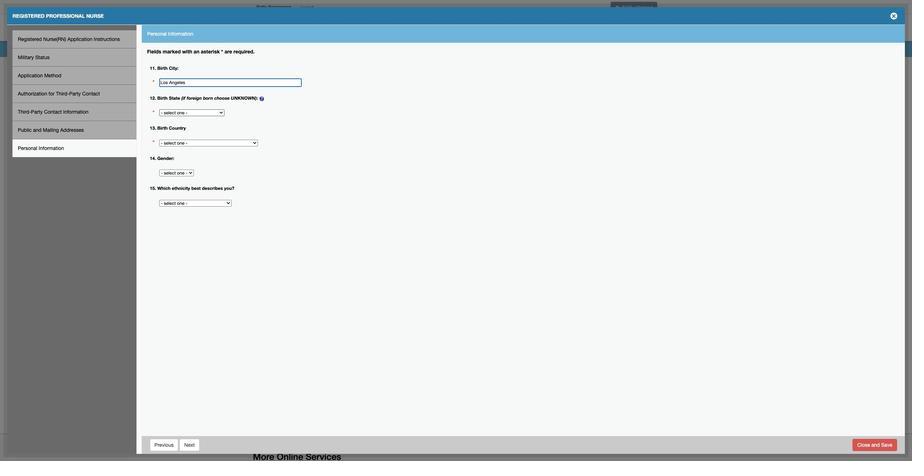 Task type: describe. For each thing, give the bounding box(es) containing it.
if you are foreign born please select 'unknown' in this dropdown. image
[[259, 96, 265, 102]]

shopping cart image
[[616, 5, 619, 9]]



Task type: locate. For each thing, give the bounding box(es) containing it.
None button
[[150, 439, 178, 451], [180, 439, 200, 451], [853, 439, 898, 451], [150, 439, 178, 451], [180, 439, 200, 451], [853, 439, 898, 451]]

close window image
[[889, 10, 900, 22]]

illinois department of financial and professional regulation image
[[253, 16, 416, 39]]

None text field
[[159, 79, 302, 87]]



Task type: vqa. For each thing, say whether or not it's contained in the screenshot.
topmost professional
no



